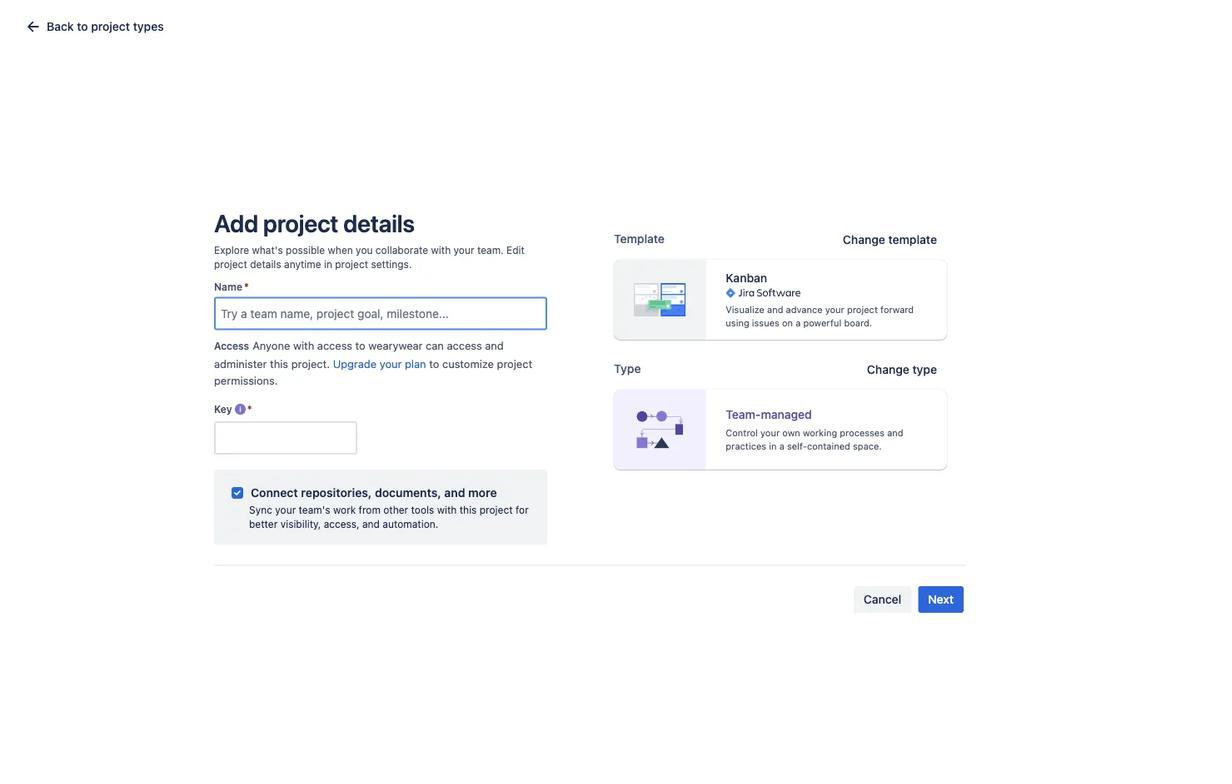 Task type: vqa. For each thing, say whether or not it's contained in the screenshot.
Change template button
yes



Task type: locate. For each thing, give the bounding box(es) containing it.
collaborate
[[376, 244, 428, 256]]

cancel button
[[854, 587, 912, 613]]

managed up own
[[761, 408, 812, 422]]

you
[[356, 244, 373, 256]]

what's
[[252, 244, 283, 256]]

edit
[[507, 244, 525, 256]]

managed down market
[[129, 474, 169, 485]]

upgrade your plan
[[333, 358, 426, 370]]

banner
[[0, 0, 1231, 47]]

visualize
[[726, 304, 765, 315]]

team- inside team-managed control your own working processes and practices in a self-contained space.
[[726, 408, 761, 422]]

change type
[[867, 363, 937, 376]]

back to project types button
[[13, 13, 174, 40]]

possible
[[286, 244, 325, 256]]

this inside anyone with access to wearywear can access and administer this project.
[[270, 358, 288, 370]]

the
[[199, 416, 220, 430]]

on
[[782, 317, 793, 328]]

change for change template
[[843, 233, 885, 247]]

1 vertical spatial this
[[460, 504, 477, 516]]

managed for (gtms)
[[129, 474, 169, 485]]

connect
[[251, 486, 298, 500]]

project left 'types'
[[91, 20, 130, 33]]

change for change type
[[867, 363, 910, 376]]

and
[[767, 304, 783, 315], [485, 339, 504, 352], [887, 428, 904, 438], [444, 486, 465, 500], [362, 519, 380, 530]]

weary
[[101, 375, 135, 388]]

1 horizontal spatial this
[[460, 504, 477, 516]]

business
[[171, 474, 210, 485]]

0 vertical spatial a
[[796, 317, 801, 328]]

1 vertical spatial with
[[293, 339, 314, 352]]

Search field
[[915, 10, 1081, 36]]

team's
[[299, 504, 330, 516]]

this down anyone
[[270, 358, 288, 370]]

1 horizontal spatial a
[[796, 317, 801, 328]]

kanban
[[726, 271, 767, 285]]

your down connect
[[275, 504, 296, 516]]

template
[[888, 233, 937, 247]]

(ggg)
[[257, 416, 291, 430]]

this inside connect repositories, documents, and more sync your team's work from other tools with this project for better visibility, access, and automation.
[[460, 504, 477, 516]]

1 vertical spatial managed
[[146, 432, 186, 443]]

your left own
[[761, 428, 780, 438]]

to inside back to project types button
[[77, 20, 88, 33]]

documents,
[[375, 486, 441, 500]]

0
[[261, 341, 267, 352]]

automation.
[[383, 519, 438, 530]]

your up powerful
[[825, 304, 845, 315]]

and right processes
[[887, 428, 904, 438]]

to right go
[[119, 458, 130, 472]]

upgrade your plan link
[[333, 358, 426, 370]]

guillermo's gone: the game (ggg) company-managed software
[[101, 416, 291, 443]]

team- up control
[[726, 408, 761, 422]]

project.
[[291, 358, 330, 370]]

0 horizontal spatial access
[[317, 339, 352, 352]]

space.
[[853, 441, 882, 451]]

type
[[614, 362, 641, 376]]

repositories,
[[301, 486, 372, 500]]

change left template
[[843, 233, 885, 247]]

0 vertical spatial this
[[270, 358, 288, 370]]

0 vertical spatial team-
[[726, 408, 761, 422]]

2 vertical spatial managed
[[129, 474, 169, 485]]

a right "on"
[[796, 317, 801, 328]]

a left self-
[[779, 441, 785, 451]]

1 horizontal spatial team-
[[726, 408, 761, 422]]

access up upgrade
[[317, 339, 352, 352]]

to right 'back'
[[77, 20, 88, 33]]

your left team. in the left of the page
[[454, 244, 474, 256]]

this down more
[[460, 504, 477, 516]]

1 vertical spatial team-
[[101, 474, 129, 485]]

access,
[[324, 519, 360, 530]]

1 vertical spatial details
[[250, 259, 281, 270]]

change inside button
[[867, 363, 910, 376]]

None field
[[216, 423, 356, 453]]

0 vertical spatial change
[[843, 233, 885, 247]]

weary wear fashion (wwf)
[[101, 375, 250, 388]]

0 horizontal spatial a
[[779, 441, 785, 451]]

1 horizontal spatial in
[[769, 441, 777, 451]]

team.
[[477, 244, 504, 256]]

details down what's
[[250, 259, 281, 270]]

1 horizontal spatial access
[[447, 339, 482, 352]]

wearywear
[[369, 339, 423, 352]]

managed inside go to market sample (gtms) team-managed business
[[129, 474, 169, 485]]

better
[[249, 519, 278, 530]]

assigned to me
[[166, 339, 251, 353]]

1 access from the left
[[317, 339, 352, 352]]

0 vertical spatial details
[[343, 209, 415, 237]]

anyone with access to wearywear can access and administer this project.
[[214, 339, 504, 370]]

0 horizontal spatial this
[[270, 358, 288, 370]]

name *
[[214, 281, 249, 293]]

with
[[431, 244, 451, 256], [293, 339, 314, 352], [437, 504, 457, 516]]

0 horizontal spatial details
[[250, 259, 281, 270]]

* up game
[[247, 403, 252, 415]]

access
[[214, 340, 249, 352]]

details
[[343, 209, 415, 237], [250, 259, 281, 270]]

project up board.
[[847, 304, 878, 315]]

with right tools
[[437, 504, 457, 516]]

managed
[[761, 408, 812, 422], [146, 432, 186, 443], [129, 474, 169, 485]]

permissions.
[[214, 375, 278, 387]]

managed inside team-managed control your own working processes and practices in a self-contained space.
[[761, 408, 812, 422]]

and up issues
[[767, 304, 783, 315]]

to left me
[[220, 339, 231, 353]]

types
[[133, 20, 164, 33]]

anytime
[[284, 259, 321, 270]]

administer
[[214, 358, 267, 370]]

managed inside guillermo's gone: the game (ggg) company-managed software
[[146, 432, 186, 443]]

2 access from the left
[[447, 339, 482, 352]]

0 horizontal spatial team-
[[101, 474, 129, 485]]

jira software image
[[43, 13, 155, 33], [43, 13, 155, 33], [726, 287, 927, 300], [726, 287, 800, 300]]

to up upgrade
[[355, 339, 366, 352]]

visibility,
[[280, 519, 321, 530]]

to inside to customize project permissions.
[[429, 358, 439, 370]]

a inside team-managed control your own working processes and practices in a self-contained space.
[[779, 441, 785, 451]]

2 vertical spatial with
[[437, 504, 457, 516]]

1 vertical spatial in
[[769, 441, 777, 451]]

project down more
[[480, 504, 513, 516]]

change left type
[[867, 363, 910, 376]]

to inside go to market sample (gtms) team-managed business
[[119, 458, 130, 472]]

1 vertical spatial *
[[247, 403, 252, 415]]

primary element
[[10, 0, 915, 46]]

to
[[77, 20, 88, 33], [220, 339, 231, 353], [355, 339, 366, 352], [429, 358, 439, 370], [119, 458, 130, 472]]

project right customize
[[497, 358, 532, 370]]

your
[[454, 244, 474, 256], [825, 304, 845, 315], [380, 358, 402, 370], [761, 428, 780, 438], [275, 504, 296, 516]]

with inside anyone with access to wearywear can access and administer this project.
[[293, 339, 314, 352]]

starred
[[286, 339, 327, 353]]

self-
[[787, 441, 807, 451]]

key
[[214, 403, 232, 415]]

Try a team name, project goal, milestone... field
[[216, 299, 546, 329]]

* right name
[[244, 281, 249, 293]]

tab list
[[33, 332, 1191, 360]]

project up possible
[[263, 209, 338, 237]]

and up customize
[[485, 339, 504, 352]]

team-managed control your own working processes and practices in a self-contained space.
[[726, 408, 904, 451]]

*
[[244, 281, 249, 293], [247, 403, 252, 415]]

0 vertical spatial with
[[431, 244, 451, 256]]

with right collaborate
[[431, 244, 451, 256]]

0 vertical spatial in
[[324, 259, 332, 270]]

project down explore
[[214, 259, 247, 270]]

sync
[[249, 504, 272, 516]]

with up project.
[[293, 339, 314, 352]]

a inside visualize and advance your project forward using issues on a powerful board.
[[796, 317, 801, 328]]

1 vertical spatial a
[[779, 441, 785, 451]]

using
[[726, 317, 750, 328]]

in down the when
[[324, 259, 332, 270]]

in left self-
[[769, 441, 777, 451]]

project inside to customize project permissions.
[[497, 358, 532, 370]]

sample
[[173, 458, 212, 472]]

0 vertical spatial managed
[[761, 408, 812, 422]]

project down the when
[[335, 259, 368, 270]]

when
[[328, 244, 353, 256]]

access
[[317, 339, 352, 352], [447, 339, 482, 352]]

0 horizontal spatial in
[[324, 259, 332, 270]]

to right plan
[[429, 358, 439, 370]]

and inside team-managed control your own working processes and practices in a self-contained space.
[[887, 428, 904, 438]]

this
[[270, 358, 288, 370], [460, 504, 477, 516]]

and left more
[[444, 486, 465, 500]]

managed down gone:
[[146, 432, 186, 443]]

back to project types
[[47, 20, 164, 33]]

assigned
[[166, 339, 217, 353]]

details up "you" on the left of page
[[343, 209, 415, 237]]

next button
[[918, 587, 964, 613]]

project
[[91, 20, 130, 33], [263, 209, 338, 237], [214, 259, 247, 270], [335, 259, 368, 270], [847, 304, 878, 315], [497, 358, 532, 370], [480, 504, 513, 516]]

1 vertical spatial change
[[867, 363, 910, 376]]

change inside button
[[843, 233, 885, 247]]

team- down go
[[101, 474, 129, 485]]

access up customize
[[447, 339, 482, 352]]

in
[[324, 259, 332, 270], [769, 441, 777, 451]]



Task type: describe. For each thing, give the bounding box(es) containing it.
and inside anyone with access to wearywear can access and administer this project.
[[485, 339, 504, 352]]

settings.
[[371, 259, 412, 270]]

anyone
[[253, 339, 290, 352]]

to for back to project types
[[77, 20, 88, 33]]

next
[[928, 593, 954, 607]]

upgrade
[[333, 358, 377, 370]]

game
[[223, 416, 254, 430]]

go
[[101, 458, 116, 472]]

weary wear fashion (wwf) link
[[33, 367, 1191, 408]]

work
[[333, 504, 356, 516]]

(wwf)
[[213, 375, 250, 388]]

change type button
[[857, 356, 947, 383]]

guillermo's
[[101, 416, 161, 430]]

in inside team-managed control your own working processes and practices in a self-contained space.
[[769, 441, 777, 451]]

managed for (ggg)
[[146, 432, 186, 443]]

forward
[[881, 304, 914, 315]]

to for assigned to me
[[220, 339, 231, 353]]

market
[[133, 458, 170, 472]]

processes
[[840, 428, 885, 438]]

back
[[47, 20, 74, 33]]

(gtms)
[[215, 458, 256, 472]]

advance
[[786, 304, 823, 315]]

from
[[359, 504, 381, 516]]

name
[[214, 281, 242, 293]]

gone:
[[164, 416, 196, 430]]

add project details explore what's possible when you collaborate with your team. edit project details anytime in project settings.
[[214, 209, 525, 270]]

with inside connect repositories, documents, and more sync your team's work from other tools with this project for better visibility, access, and automation.
[[437, 504, 457, 516]]

your inside add project details explore what's possible when you collaborate with your team. edit project details anytime in project settings.
[[454, 244, 474, 256]]

project inside visualize and advance your project forward using issues on a powerful board.
[[847, 304, 878, 315]]

in inside add project details explore what's possible when you collaborate with your team. edit project details anytime in project settings.
[[324, 259, 332, 270]]

with inside add project details explore what's possible when you collaborate with your team. edit project details anytime in project settings.
[[431, 244, 451, 256]]

control
[[726, 428, 758, 438]]

plan
[[405, 358, 426, 370]]

to inside anyone with access to wearywear can access and administer this project.
[[355, 339, 366, 352]]

wear
[[138, 375, 165, 388]]

type
[[913, 363, 937, 376]]

your inside team-managed control your own working processes and practices in a self-contained space.
[[761, 428, 780, 438]]

to customize project permissions.
[[214, 358, 532, 387]]

practices
[[726, 441, 766, 451]]

explore
[[214, 244, 249, 256]]

add
[[214, 209, 258, 237]]

powerful
[[803, 317, 842, 328]]

connect repositories, documents, and more sync your team's work from other tools with this project for better visibility, access, and automation.
[[249, 486, 529, 530]]

change template
[[843, 233, 937, 247]]

template
[[614, 232, 665, 246]]

me
[[234, 339, 251, 353]]

for
[[516, 504, 529, 516]]

project inside connect repositories, documents, and more sync your team's work from other tools with this project for better visibility, access, and automation.
[[480, 504, 513, 516]]

contained
[[807, 441, 850, 451]]

own
[[783, 428, 800, 438]]

go to market sample (gtms) team-managed business
[[101, 458, 256, 485]]

more
[[468, 486, 497, 500]]

fashion
[[169, 375, 210, 388]]

board.
[[844, 317, 872, 328]]

team- inside go to market sample (gtms) team-managed business
[[101, 474, 129, 485]]

visualize and advance your project forward using issues on a powerful board.
[[726, 304, 914, 328]]

1 horizontal spatial details
[[343, 209, 415, 237]]

your down wearywear
[[380, 358, 402, 370]]

to for go to market sample (gtms) team-managed business
[[119, 458, 130, 472]]

working
[[803, 428, 837, 438]]

cancel
[[864, 593, 902, 607]]

issues
[[752, 317, 780, 328]]

company-
[[101, 432, 146, 443]]

tools
[[411, 504, 434, 516]]

change template button
[[833, 227, 947, 253]]

and down from
[[362, 519, 380, 530]]

your inside visualize and advance your project forward using issues on a powerful board.
[[825, 304, 845, 315]]

your inside connect repositories, documents, and more sync your team's work from other tools with this project for better visibility, access, and automation.
[[275, 504, 296, 516]]

customize
[[442, 358, 494, 370]]

templates image
[[23, 17, 43, 37]]

project inside button
[[91, 20, 130, 33]]

learn more image
[[234, 403, 247, 416]]

software
[[189, 432, 227, 443]]

tab list containing assigned to me
[[33, 332, 1191, 360]]

0 vertical spatial *
[[244, 281, 249, 293]]

can
[[426, 339, 444, 352]]

other
[[383, 504, 408, 516]]

and inside visualize and advance your project forward using issues on a powerful board.
[[767, 304, 783, 315]]



